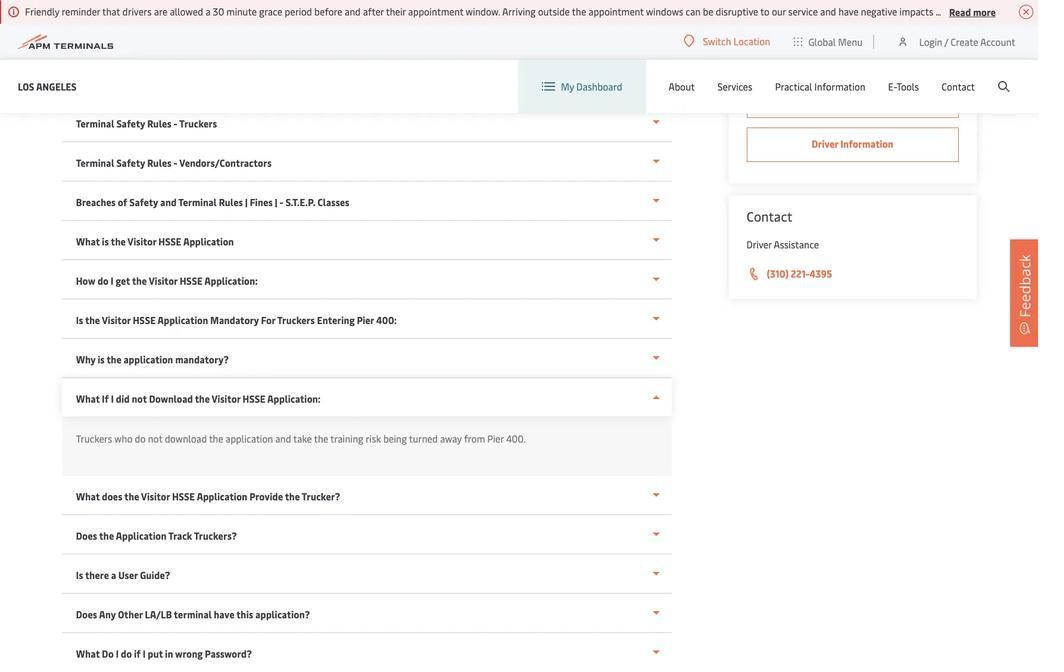 Task type: locate. For each thing, give the bounding box(es) containing it.
read more button
[[950, 4, 996, 19]]

user
[[118, 568, 138, 582]]

0 horizontal spatial have
[[214, 608, 235, 621]]

- for truckers
[[174, 117, 178, 130]]

does inside dropdown button
[[76, 529, 97, 542]]

1 vertical spatial a
[[111, 568, 116, 582]]

1 horizontal spatial driver
[[812, 137, 839, 150]]

do inside dropdown button
[[98, 274, 109, 287]]

1 is from the top
[[76, 313, 83, 327]]

- for vendors/contractors
[[174, 156, 178, 169]]

does the application track truckers?
[[76, 529, 237, 542]]

vendors/contractors
[[179, 156, 272, 169]]

who
[[981, 5, 999, 18], [114, 432, 133, 445]]

rules for vendors/contractors
[[147, 156, 171, 169]]

put
[[148, 647, 163, 660]]

(310) 221-4395 link
[[747, 266, 959, 282]]

1 horizontal spatial do
[[121, 647, 132, 660]]

i for do
[[116, 647, 119, 660]]

application: up mandatory
[[205, 274, 258, 287]]

| right "fines"
[[275, 195, 278, 209]]

do inside dropdown button
[[121, 647, 132, 660]]

truckers right for
[[277, 313, 315, 327]]

appointment
[[408, 5, 464, 18], [589, 5, 644, 18]]

what up how
[[76, 235, 100, 248]]

provide
[[250, 490, 283, 503]]

2 what from the top
[[76, 392, 100, 405]]

read more
[[950, 5, 996, 18]]

contact
[[942, 80, 975, 93], [747, 207, 793, 225]]

application inside dropdown button
[[124, 353, 173, 366]]

fines
[[250, 195, 273, 209]]

1 does from the top
[[76, 529, 97, 542]]

more
[[974, 5, 996, 18]]

0 vertical spatial a
[[206, 5, 211, 18]]

0 vertical spatial is
[[76, 313, 83, 327]]

visitor down what is the visitor hsse application
[[149, 274, 178, 287]]

1 horizontal spatial have
[[839, 5, 859, 18]]

1 horizontal spatial on
[[1028, 5, 1039, 18]]

application left track
[[116, 529, 167, 542]]

services button
[[718, 60, 753, 113]]

reminder
[[62, 5, 100, 18]]

0 horizontal spatial contact
[[747, 207, 793, 225]]

is there a user guide?
[[76, 568, 170, 582]]

take
[[293, 432, 312, 445]]

1 vertical spatial safety
[[116, 156, 145, 169]]

1 vertical spatial -
[[174, 156, 178, 169]]

account
[[981, 35, 1016, 48]]

driver down training
[[812, 137, 839, 150]]

1 vertical spatial not
[[148, 432, 163, 445]]

terminal safety rules - truckers button
[[62, 103, 672, 142]]

does the application track truckers? button
[[62, 515, 672, 555]]

do
[[98, 274, 109, 287], [135, 432, 146, 445], [121, 647, 132, 660]]

0 vertical spatial who
[[981, 5, 999, 18]]

away
[[440, 432, 462, 445]]

not right the did
[[132, 392, 147, 405]]

a left user
[[111, 568, 116, 582]]

drivers up create
[[949, 5, 979, 18]]

0 vertical spatial not
[[132, 392, 147, 405]]

4 what from the top
[[76, 647, 100, 660]]

do left "if"
[[121, 647, 132, 660]]

if
[[134, 647, 141, 660]]

1 vertical spatial is
[[98, 353, 105, 366]]

30
[[213, 5, 224, 18]]

what for what do i do if i put in wrong password?
[[76, 647, 100, 660]]

0 vertical spatial pier
[[357, 313, 374, 327]]

0 horizontal spatial on
[[936, 5, 947, 18]]

0 vertical spatial truckers
[[179, 117, 217, 130]]

download
[[149, 392, 193, 405]]

|
[[245, 195, 248, 209], [275, 195, 278, 209]]

why is the application mandatory?
[[76, 353, 229, 366]]

and right service
[[821, 5, 837, 18]]

0 horizontal spatial driver
[[747, 238, 772, 251]]

1 vertical spatial information
[[841, 137, 894, 150]]

- down terminal safety rules - truckers
[[174, 156, 178, 169]]

0 horizontal spatial application
[[124, 353, 173, 366]]

application up truckers?
[[197, 490, 248, 503]]

2 is from the top
[[76, 568, 83, 582]]

0 horizontal spatial do
[[98, 274, 109, 287]]

who down the did
[[114, 432, 133, 445]]

0 horizontal spatial drivers
[[123, 5, 152, 18]]

1 what from the top
[[76, 235, 100, 248]]

e-
[[889, 80, 897, 93]]

is for what
[[102, 235, 109, 248]]

terminal down angeles
[[76, 117, 114, 130]]

have up menu
[[839, 5, 859, 18]]

1 vertical spatial is
[[76, 568, 83, 582]]

what inside dropdown button
[[76, 490, 100, 503]]

0 vertical spatial does
[[76, 529, 97, 542]]

pier left 400:
[[357, 313, 374, 327]]

0 horizontal spatial a
[[111, 568, 116, 582]]

and down terminal safety rules - vendors/contractors at the left top of the page
[[160, 195, 177, 209]]

i inside dropdown button
[[111, 274, 114, 287]]

hsse
[[159, 235, 181, 248], [180, 274, 203, 287], [133, 313, 156, 327], [243, 392, 266, 405], [172, 490, 195, 503]]

is for is the visitor hsse application mandatory for truckers entering pier 400:
[[76, 313, 83, 327]]

- left s.t.e.p.
[[280, 195, 284, 209]]

terminal for terminal safety rules - truckers
[[76, 117, 114, 130]]

not left download
[[148, 432, 163, 445]]

1 vertical spatial pier
[[488, 432, 504, 445]]

disruptive
[[716, 5, 759, 18]]

- up terminal safety rules - vendors/contractors at the left top of the page
[[174, 117, 178, 130]]

1 vertical spatial application
[[226, 432, 273, 445]]

/
[[945, 35, 949, 48]]

i for did
[[111, 392, 114, 405]]

0 vertical spatial driver
[[812, 137, 839, 150]]

before
[[315, 5, 343, 18]]

is inside dropdown button
[[76, 313, 83, 327]]

1 vertical spatial who
[[114, 432, 133, 445]]

being
[[384, 432, 407, 445]]

is left there
[[76, 568, 83, 582]]

2 appointment from the left
[[589, 5, 644, 18]]

application down how do i get the visitor hsse application:
[[158, 313, 208, 327]]

do right how
[[98, 274, 109, 287]]

is inside dropdown button
[[76, 568, 83, 582]]

1 horizontal spatial drivers
[[949, 5, 979, 18]]

is right why
[[98, 353, 105, 366]]

does
[[76, 529, 97, 542], [76, 608, 97, 621]]

0 vertical spatial safety
[[116, 117, 145, 130]]

have left this
[[214, 608, 235, 621]]

0 vertical spatial terminal
[[76, 117, 114, 130]]

truckers up terminal safety rules - vendors/contractors at the left top of the page
[[179, 117, 217, 130]]

practical
[[776, 80, 813, 93]]

what left "if"
[[76, 392, 100, 405]]

1 vertical spatial driver
[[747, 238, 772, 251]]

1 horizontal spatial appointment
[[589, 5, 644, 18]]

a left 30
[[206, 5, 211, 18]]

1 horizontal spatial |
[[275, 195, 278, 209]]

login / create account
[[920, 35, 1016, 48]]

visitor up does the application track truckers? at the left of page
[[141, 490, 170, 503]]

0 horizontal spatial application:
[[205, 274, 258, 287]]

0 vertical spatial -
[[174, 117, 178, 130]]

of
[[118, 195, 127, 209]]

what
[[76, 235, 100, 248], [76, 392, 100, 405], [76, 490, 100, 503], [76, 647, 100, 660]]

contact up driver assistance
[[747, 207, 793, 225]]

do left download
[[135, 432, 146, 445]]

i for get
[[111, 274, 114, 287]]

0 vertical spatial information
[[815, 80, 866, 93]]

1 appointment from the left
[[408, 5, 464, 18]]

0 horizontal spatial not
[[132, 392, 147, 405]]

guide?
[[140, 568, 170, 582]]

2 vertical spatial rules
[[219, 195, 243, 209]]

what for what if i did not download the visitor hsse application:
[[76, 392, 100, 405]]

on right arrive
[[1028, 5, 1039, 18]]

0 vertical spatial contact
[[942, 80, 975, 93]]

application: up truckers who do not download the application and take the training risk being turned away from pier 400.
[[267, 392, 321, 405]]

can
[[686, 5, 701, 18]]

rules left "fines"
[[219, 195, 243, 209]]

is inside the what is the visitor hsse application dropdown button
[[102, 235, 109, 248]]

if
[[102, 392, 109, 405]]

terminal up breaches
[[76, 156, 114, 169]]

rules up terminal safety rules - vendors/contractors at the left top of the page
[[147, 117, 171, 130]]

and
[[345, 5, 361, 18], [821, 5, 837, 18], [160, 195, 177, 209], [275, 432, 291, 445]]

application
[[183, 235, 234, 248], [158, 313, 208, 327], [197, 490, 248, 503], [116, 529, 167, 542]]

| left "fines"
[[245, 195, 248, 209]]

their
[[386, 5, 406, 18]]

turned
[[409, 432, 438, 445]]

0 horizontal spatial |
[[245, 195, 248, 209]]

feedback button
[[1011, 239, 1039, 347]]

3 what from the top
[[76, 490, 100, 503]]

is
[[76, 313, 83, 327], [76, 568, 83, 582]]

2 horizontal spatial do
[[135, 432, 146, 445]]

is inside why is the application mandatory? dropdown button
[[98, 353, 105, 366]]

0 vertical spatial have
[[839, 5, 859, 18]]

friendly
[[25, 5, 59, 18]]

be
[[703, 5, 714, 18]]

2 vertical spatial safety
[[129, 195, 158, 209]]

does up there
[[76, 529, 97, 542]]

0 vertical spatial application:
[[205, 274, 258, 287]]

safety up of
[[116, 156, 145, 169]]

safety inside terminal safety rules - vendors/contractors dropdown button
[[116, 156, 145, 169]]

(310)
[[767, 267, 789, 280]]

information inside popup button
[[815, 80, 866, 93]]

driver for driver assistance
[[747, 238, 772, 251]]

what left does
[[76, 490, 100, 503]]

safety for truckers
[[116, 117, 145, 130]]

other
[[118, 608, 143, 621]]

appointment right their
[[408, 5, 464, 18]]

0 horizontal spatial pier
[[357, 313, 374, 327]]

0 vertical spatial rules
[[147, 117, 171, 130]]

application inside dropdown button
[[197, 490, 248, 503]]

rules inside breaches of safety and terminal rules | fines | - s.t.e.p. classes dropdown button
[[219, 195, 243, 209]]

driver up (310)
[[747, 238, 772, 251]]

0 horizontal spatial appointment
[[408, 5, 464, 18]]

not
[[132, 392, 147, 405], [148, 432, 163, 445]]

is down breaches
[[102, 235, 109, 248]]

terminal
[[174, 608, 212, 621]]

to
[[761, 5, 770, 18]]

does left any
[[76, 608, 97, 621]]

how
[[76, 274, 95, 287]]

1 vertical spatial contact
[[747, 207, 793, 225]]

what does the visitor hsse application provide the trucker? button
[[62, 476, 672, 515]]

1 vertical spatial rules
[[147, 156, 171, 169]]

2 vertical spatial truckers
[[76, 432, 112, 445]]

application up download
[[124, 353, 173, 366]]

does for does the application track truckers?
[[76, 529, 97, 542]]

1 horizontal spatial who
[[981, 5, 999, 18]]

truckers down "if"
[[76, 432, 112, 445]]

1 horizontal spatial a
[[206, 5, 211, 18]]

what left do
[[76, 647, 100, 660]]

0 vertical spatial do
[[98, 274, 109, 287]]

what do i do if i put in wrong password? button
[[62, 633, 672, 663]]

rules down terminal safety rules - truckers
[[147, 156, 171, 169]]

and inside breaches of safety and terminal rules | fines | - s.t.e.p. classes dropdown button
[[160, 195, 177, 209]]

safety inside terminal safety rules - truckers dropdown button
[[116, 117, 145, 130]]

1 vertical spatial have
[[214, 608, 235, 621]]

the
[[572, 5, 587, 18], [111, 235, 126, 248], [132, 274, 147, 287], [85, 313, 100, 327], [107, 353, 122, 366], [195, 392, 210, 405], [209, 432, 223, 445], [314, 432, 328, 445], [124, 490, 139, 503], [285, 490, 300, 503], [99, 529, 114, 542]]

0 vertical spatial is
[[102, 235, 109, 248]]

1 vertical spatial terminal
[[76, 156, 114, 169]]

rules inside terminal safety rules - truckers dropdown button
[[147, 117, 171, 130]]

4395
[[810, 267, 833, 280]]

2 horizontal spatial truckers
[[277, 313, 315, 327]]

is there a user guide? button
[[62, 555, 672, 594]]

on left read
[[936, 5, 947, 18]]

1 horizontal spatial pier
[[488, 432, 504, 445]]

any
[[99, 608, 116, 621]]

contact down login / create account link
[[942, 80, 975, 93]]

221-
[[791, 267, 810, 280]]

appointment left windows
[[589, 5, 644, 18]]

on
[[936, 5, 947, 18], [1028, 5, 1039, 18]]

drivers left are
[[123, 5, 152, 18]]

do
[[102, 647, 114, 660]]

and left after
[[345, 5, 361, 18]]

1 vertical spatial application:
[[267, 392, 321, 405]]

is down how
[[76, 313, 83, 327]]

pier left 400.
[[488, 432, 504, 445]]

who left arrive
[[981, 5, 999, 18]]

contact button
[[942, 60, 975, 113]]

safety right of
[[129, 195, 158, 209]]

after
[[363, 5, 384, 18]]

what does the visitor hsse application provide the trucker?
[[76, 490, 340, 503]]

safety up terminal safety rules - vendors/contractors at the left top of the page
[[116, 117, 145, 130]]

rules for truckers
[[147, 117, 171, 130]]

rules inside terminal safety rules - vendors/contractors dropdown button
[[147, 156, 171, 169]]

from
[[464, 432, 485, 445]]

truckers
[[179, 117, 217, 130], [277, 313, 315, 327], [76, 432, 112, 445]]

terminal down terminal safety rules - vendors/contractors at the left top of the page
[[178, 195, 217, 209]]

driver
[[812, 137, 839, 150], [747, 238, 772, 251]]

driver for driver information
[[812, 137, 839, 150]]

dashboard
[[577, 80, 623, 93]]

read
[[950, 5, 972, 18]]

what is the visitor hsse application button
[[62, 221, 672, 260]]

application left take
[[226, 432, 273, 445]]

have
[[839, 5, 859, 18], [214, 608, 235, 621]]

2 vertical spatial do
[[121, 647, 132, 660]]

2 does from the top
[[76, 608, 97, 621]]

does inside dropdown button
[[76, 608, 97, 621]]

1 vertical spatial does
[[76, 608, 97, 621]]

application down breaches of safety and terminal rules | fines | - s.t.e.p. classes
[[183, 235, 234, 248]]

application: inside how do i get the visitor hsse application: dropdown button
[[205, 274, 258, 287]]

0 vertical spatial application
[[124, 353, 173, 366]]

1 horizontal spatial application:
[[267, 392, 321, 405]]



Task type: vqa. For each thing, say whether or not it's contained in the screenshot.
'EXECUTIVE'
no



Task type: describe. For each thing, give the bounding box(es) containing it.
for
[[261, 313, 276, 327]]

terminal for terminal safety rules - vendors/contractors
[[76, 156, 114, 169]]

is the visitor hsse application mandatory for truckers entering pier 400:
[[76, 313, 397, 327]]

risk
[[366, 432, 381, 445]]

application: inside what if i did not download the visitor hsse application: dropdown button
[[267, 392, 321, 405]]

negative
[[861, 5, 898, 18]]

close alert image
[[1020, 5, 1034, 19]]

truckers?
[[194, 529, 237, 542]]

have inside dropdown button
[[214, 608, 235, 621]]

download
[[165, 432, 207, 445]]

windows
[[646, 5, 684, 18]]

switch
[[703, 35, 732, 48]]

e-tools
[[889, 80, 919, 93]]

information for practical information
[[815, 80, 866, 93]]

arriving
[[502, 5, 536, 18]]

is for is there a user guide?
[[76, 568, 83, 582]]

my dashboard button
[[542, 60, 623, 113]]

2 | from the left
[[275, 195, 278, 209]]

does any other la/lb terminal have this application? button
[[62, 594, 672, 633]]

is for why
[[98, 353, 105, 366]]

about button
[[669, 60, 695, 113]]

does for does any other la/lb terminal have this application?
[[76, 608, 97, 621]]

training driver access form link
[[747, 83, 959, 118]]

about
[[669, 80, 695, 93]]

friendly reminder that drivers are allowed a 30 minute grace period before and after their appointment window. arriving outside the appointment windows can be disruptive to our service and have negative impacts on drivers who arrive on
[[25, 5, 1039, 18]]

2 on from the left
[[1028, 5, 1039, 18]]

1 | from the left
[[245, 195, 248, 209]]

that
[[102, 5, 120, 18]]

password?
[[205, 647, 252, 660]]

1 vertical spatial truckers
[[277, 313, 315, 327]]

0 horizontal spatial who
[[114, 432, 133, 445]]

truckers who do not download the application and take the training risk being turned away from pier 400.
[[76, 432, 526, 445]]

and left take
[[275, 432, 291, 445]]

training
[[794, 93, 830, 106]]

1 horizontal spatial contact
[[942, 80, 975, 93]]

mandatory
[[210, 313, 259, 327]]

not inside dropdown button
[[132, 392, 147, 405]]

my dashboard
[[561, 80, 623, 93]]

safety for vendors/contractors
[[116, 156, 145, 169]]

are
[[154, 5, 168, 18]]

terminal safety rules - truckers
[[76, 117, 217, 130]]

2 vertical spatial terminal
[[178, 195, 217, 209]]

s.t.e.p.
[[286, 195, 315, 209]]

wrong
[[175, 647, 203, 660]]

breaches
[[76, 195, 116, 209]]

how do i get the visitor hsse application:
[[76, 274, 258, 287]]

login / create account link
[[898, 24, 1016, 59]]

outside
[[538, 5, 570, 18]]

training driver access form
[[794, 93, 912, 106]]

information for driver information
[[841, 137, 894, 150]]

a inside dropdown button
[[111, 568, 116, 582]]

safety inside breaches of safety and terminal rules | fines | - s.t.e.p. classes dropdown button
[[129, 195, 158, 209]]

our
[[772, 5, 786, 18]]

window.
[[466, 5, 500, 18]]

1 horizontal spatial application
[[226, 432, 273, 445]]

la/lb
[[145, 608, 172, 621]]

application inside dropdown button
[[116, 529, 167, 542]]

why
[[76, 353, 96, 366]]

access
[[860, 93, 888, 106]]

classes
[[318, 195, 350, 209]]

allowed
[[170, 5, 203, 18]]

does any other la/lb terminal have this application?
[[76, 608, 310, 621]]

the inside dropdown button
[[99, 529, 114, 542]]

0 horizontal spatial truckers
[[76, 432, 112, 445]]

what for what is the visitor hsse application
[[76, 235, 100, 248]]

los angeles
[[18, 80, 77, 93]]

training
[[331, 432, 364, 445]]

services
[[718, 80, 753, 93]]

e-tools button
[[889, 60, 919, 113]]

switch location button
[[684, 35, 771, 48]]

1 horizontal spatial not
[[148, 432, 163, 445]]

create
[[951, 35, 979, 48]]

tools
[[897, 80, 919, 93]]

mandatory?
[[175, 353, 229, 366]]

2 drivers from the left
[[949, 5, 979, 18]]

period
[[285, 5, 312, 18]]

menu
[[839, 35, 863, 48]]

what for what does the visitor hsse application provide the trucker?
[[76, 490, 100, 503]]

los angeles link
[[18, 79, 77, 94]]

is the visitor hsse application mandatory for truckers entering pier 400: button
[[62, 300, 672, 339]]

this
[[237, 608, 253, 621]]

breaches of safety and terminal rules | fines | - s.t.e.p. classes button
[[62, 182, 672, 221]]

visitor down mandatory?
[[212, 392, 241, 405]]

1 horizontal spatial truckers
[[179, 117, 217, 130]]

terminal safety rules - vendors/contractors button
[[62, 142, 672, 182]]

2 vertical spatial -
[[280, 195, 284, 209]]

what if i did not download the visitor hsse application:
[[76, 392, 321, 405]]

1 vertical spatial do
[[135, 432, 146, 445]]

pier inside dropdown button
[[357, 313, 374, 327]]

switch location
[[703, 35, 771, 48]]

what do i do if i put in wrong password?
[[76, 647, 252, 660]]

global menu button
[[783, 24, 875, 59]]

driver
[[832, 93, 858, 106]]

minute
[[227, 5, 257, 18]]

practical information
[[776, 80, 866, 93]]

driver assistance
[[747, 238, 820, 251]]

400.
[[506, 432, 526, 445]]

practical information button
[[776, 60, 866, 113]]

visitor down get
[[102, 313, 131, 327]]

1 on from the left
[[936, 5, 947, 18]]

entering
[[317, 313, 355, 327]]

does
[[102, 490, 122, 503]]

1 drivers from the left
[[123, 5, 152, 18]]

driver information link
[[747, 128, 959, 162]]

what is the visitor hsse application
[[76, 235, 234, 248]]

in
[[165, 647, 173, 660]]

visitor up get
[[128, 235, 156, 248]]

(310) 221-4395
[[767, 267, 833, 280]]

los
[[18, 80, 34, 93]]

impacts
[[900, 5, 934, 18]]

assistance
[[774, 238, 820, 251]]



